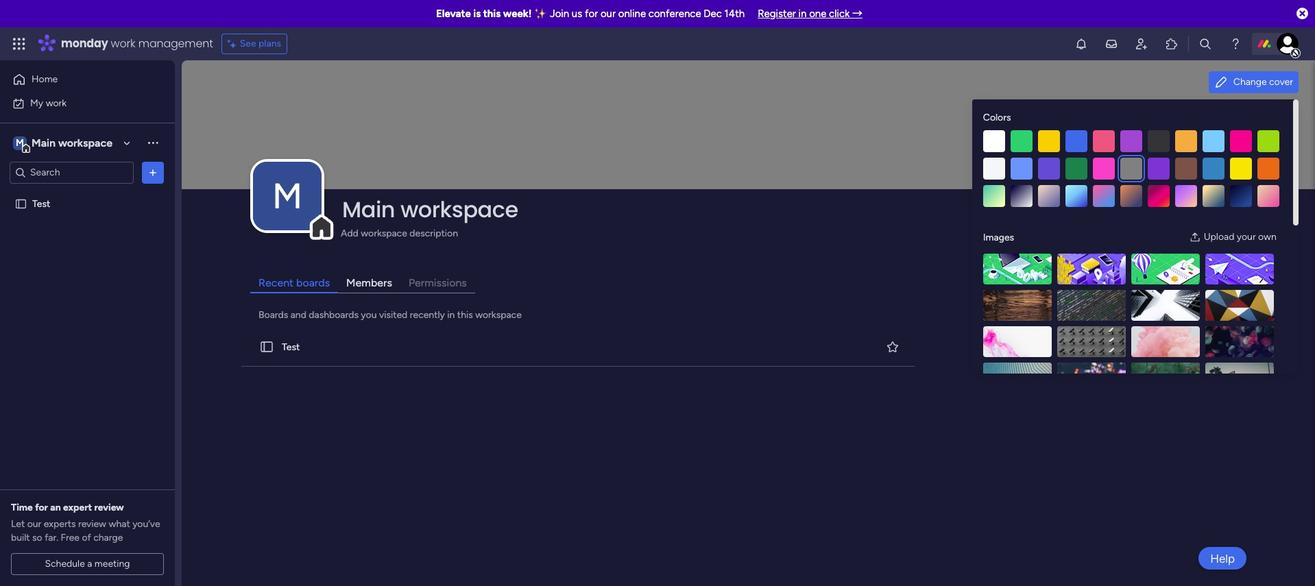 Task type: describe. For each thing, give the bounding box(es) containing it.
m for workspace image within the 'element'
[[16, 137, 24, 148]]

one
[[809, 8, 827, 20]]

elevate
[[436, 8, 471, 20]]

upload your own
[[1204, 231, 1277, 243]]

recent boards
[[258, 276, 330, 289]]

online
[[618, 8, 646, 20]]

cover
[[1269, 76, 1293, 88]]

photo icon image
[[1189, 232, 1200, 243]]

work for my
[[46, 97, 67, 109]]

register
[[758, 8, 796, 20]]

0 vertical spatial our
[[601, 8, 616, 20]]

boards
[[296, 276, 330, 289]]

schedule a meeting button
[[11, 553, 164, 575]]

images
[[983, 231, 1014, 243]]

what
[[109, 518, 130, 530]]

workspace inside 'element'
[[58, 136, 112, 149]]

my work
[[30, 97, 67, 109]]

boards
[[258, 309, 288, 321]]

let
[[11, 518, 25, 530]]

so
[[32, 532, 42, 544]]

change
[[1233, 76, 1267, 88]]

and
[[291, 309, 306, 321]]

inbox image
[[1105, 37, 1118, 51]]

test link
[[239, 328, 917, 367]]

boards and dashboards you visited recently in this workspace
[[258, 309, 522, 321]]

charge
[[93, 532, 123, 544]]

click
[[829, 8, 850, 20]]

1 horizontal spatial main workspace
[[342, 194, 518, 225]]

an
[[50, 502, 61, 514]]

see plans button
[[221, 34, 287, 54]]

my work button
[[8, 92, 147, 114]]

notifications image
[[1074, 37, 1088, 51]]

you've
[[132, 518, 160, 530]]

experts
[[44, 518, 76, 530]]

week!
[[503, 8, 532, 20]]

monday work management
[[61, 36, 213, 51]]

elevate is this week! ✨ join us for our online conference dec 14th
[[436, 8, 745, 20]]

time
[[11, 502, 33, 514]]

dec
[[704, 8, 722, 20]]

register in one click → link
[[758, 8, 863, 20]]

upload
[[1204, 231, 1234, 243]]

conference
[[649, 8, 701, 20]]

public board image
[[259, 339, 274, 355]]

see plans
[[240, 38, 281, 49]]

workspace selection element
[[13, 135, 115, 153]]

apps image
[[1165, 37, 1179, 51]]

add to favorites image
[[886, 340, 899, 354]]

1 vertical spatial workspace image
[[253, 162, 322, 230]]

add workspace description
[[341, 228, 458, 239]]

test for public board image
[[282, 341, 300, 353]]

1 vertical spatial in
[[447, 309, 455, 321]]

help image
[[1229, 37, 1242, 51]]

upload your own button
[[1184, 226, 1282, 248]]

public board image
[[14, 197, 27, 210]]

workspace image inside 'element'
[[13, 135, 27, 151]]

work for monday
[[111, 36, 135, 51]]

recent
[[258, 276, 294, 289]]

1 horizontal spatial for
[[585, 8, 598, 20]]

invite members image
[[1135, 37, 1148, 51]]

help
[[1210, 552, 1235, 565]]

help button
[[1199, 547, 1247, 570]]

→
[[852, 8, 863, 20]]



Task type: vqa. For each thing, say whether or not it's contained in the screenshot.
Lucid Hub
no



Task type: locate. For each thing, give the bounding box(es) containing it.
meeting
[[94, 558, 130, 570]]

m for workspace image to the bottom
[[272, 175, 302, 217]]

far.
[[45, 532, 58, 544]]

1 vertical spatial for
[[35, 502, 48, 514]]

register in one click →
[[758, 8, 863, 20]]

option
[[0, 191, 175, 194]]

a
[[87, 558, 92, 570]]

visited
[[379, 309, 408, 321]]

change cover button
[[1209, 71, 1299, 93]]

1 horizontal spatial m
[[272, 175, 302, 217]]

main
[[32, 136, 56, 149], [342, 194, 395, 225]]

expert
[[63, 502, 92, 514]]

0 vertical spatial review
[[94, 502, 124, 514]]

0 horizontal spatial our
[[27, 518, 41, 530]]

description
[[410, 228, 458, 239]]

0 horizontal spatial for
[[35, 502, 48, 514]]

✨
[[534, 8, 547, 20]]

schedule a meeting
[[45, 558, 130, 570]]

work
[[111, 36, 135, 51], [46, 97, 67, 109]]

0 horizontal spatial main workspace
[[32, 136, 112, 149]]

recently
[[410, 309, 445, 321]]

1 vertical spatial review
[[78, 518, 106, 530]]

this right is
[[483, 8, 501, 20]]

0 vertical spatial workspace image
[[13, 135, 27, 151]]

main workspace up search in workspace field
[[32, 136, 112, 149]]

time for an expert review let our experts review what you've built so far. free of charge
[[11, 502, 160, 544]]

1 horizontal spatial our
[[601, 8, 616, 20]]

in left the one at the right of page
[[799, 8, 807, 20]]

for inside 'time for an expert review let our experts review what you've built so far. free of charge'
[[35, 502, 48, 514]]

our
[[601, 8, 616, 20], [27, 518, 41, 530]]

1 vertical spatial main
[[342, 194, 395, 225]]

1 vertical spatial this
[[457, 309, 473, 321]]

review up the of
[[78, 518, 106, 530]]

dashboards
[[309, 309, 359, 321]]

add
[[341, 228, 358, 239]]

for left an
[[35, 502, 48, 514]]

search everything image
[[1199, 37, 1212, 51]]

this right the recently
[[457, 309, 473, 321]]

m inside popup button
[[272, 175, 302, 217]]

plans
[[259, 38, 281, 49]]

my
[[30, 97, 43, 109]]

our inside 'time for an expert review let our experts review what you've built so far. free of charge'
[[27, 518, 41, 530]]

change cover
[[1233, 76, 1293, 88]]

our left online
[[601, 8, 616, 20]]

1 horizontal spatial this
[[483, 8, 501, 20]]

0 vertical spatial this
[[483, 8, 501, 20]]

1 horizontal spatial workspace image
[[253, 162, 322, 230]]

for
[[585, 8, 598, 20], [35, 502, 48, 514]]

test
[[32, 198, 50, 209], [282, 341, 300, 353]]

workspace
[[58, 136, 112, 149], [400, 194, 518, 225], [361, 228, 407, 239], [475, 309, 522, 321]]

0 vertical spatial m
[[16, 137, 24, 148]]

0 vertical spatial in
[[799, 8, 807, 20]]

us
[[572, 8, 582, 20]]

see
[[240, 38, 256, 49]]

m inside workspace selection 'element'
[[16, 137, 24, 148]]

m button
[[253, 162, 322, 230]]

main down 'my work'
[[32, 136, 56, 149]]

test for public board icon at left top
[[32, 198, 50, 209]]

1 vertical spatial test
[[282, 341, 300, 353]]

1 horizontal spatial main
[[342, 194, 395, 225]]

0 horizontal spatial test
[[32, 198, 50, 209]]

of
[[82, 532, 91, 544]]

0 horizontal spatial in
[[447, 309, 455, 321]]

monday
[[61, 36, 108, 51]]

members
[[346, 276, 392, 289]]

home button
[[8, 69, 147, 91]]

0 horizontal spatial work
[[46, 97, 67, 109]]

m
[[16, 137, 24, 148], [272, 175, 302, 217]]

free
[[61, 532, 80, 544]]

0 horizontal spatial workspace image
[[13, 135, 27, 151]]

1 horizontal spatial in
[[799, 8, 807, 20]]

0 vertical spatial main workspace
[[32, 136, 112, 149]]

Search in workspace field
[[29, 165, 115, 180]]

you
[[361, 309, 377, 321]]

home
[[32, 73, 58, 85]]

1 vertical spatial m
[[272, 175, 302, 217]]

work right my
[[46, 97, 67, 109]]

join
[[550, 8, 569, 20]]

1 vertical spatial main workspace
[[342, 194, 518, 225]]

our up so on the left of the page
[[27, 518, 41, 530]]

in right the recently
[[447, 309, 455, 321]]

brad klo image
[[1277, 33, 1299, 55]]

main workspace
[[32, 136, 112, 149], [342, 194, 518, 225]]

workspace options image
[[146, 136, 160, 150]]

for right us
[[585, 8, 598, 20]]

workspace image
[[13, 135, 27, 151], [253, 162, 322, 230]]

schedule
[[45, 558, 85, 570]]

1 vertical spatial our
[[27, 518, 41, 530]]

1 horizontal spatial test
[[282, 341, 300, 353]]

test list box
[[0, 189, 175, 400]]

0 horizontal spatial this
[[457, 309, 473, 321]]

colors
[[983, 112, 1011, 123]]

options image
[[146, 166, 160, 179]]

management
[[138, 36, 213, 51]]

main inside workspace selection 'element'
[[32, 136, 56, 149]]

Main workspace field
[[339, 194, 1260, 225]]

0 vertical spatial test
[[32, 198, 50, 209]]

your
[[1237, 231, 1256, 243]]

main workspace up "description"
[[342, 194, 518, 225]]

0 vertical spatial work
[[111, 36, 135, 51]]

own
[[1258, 231, 1277, 243]]

test right public board image
[[282, 341, 300, 353]]

permissions
[[409, 276, 467, 289]]

0 vertical spatial for
[[585, 8, 598, 20]]

in
[[799, 8, 807, 20], [447, 309, 455, 321]]

main workspace inside workspace selection 'element'
[[32, 136, 112, 149]]

work right monday
[[111, 36, 135, 51]]

14th
[[724, 8, 745, 20]]

is
[[473, 8, 481, 20]]

1 vertical spatial work
[[46, 97, 67, 109]]

main up add
[[342, 194, 395, 225]]

review up what at left bottom
[[94, 502, 124, 514]]

built
[[11, 532, 30, 544]]

0 horizontal spatial m
[[16, 137, 24, 148]]

1 horizontal spatial work
[[111, 36, 135, 51]]

0 horizontal spatial main
[[32, 136, 56, 149]]

select product image
[[12, 37, 26, 51]]

test inside list box
[[32, 198, 50, 209]]

test right public board icon at left top
[[32, 198, 50, 209]]

work inside my work button
[[46, 97, 67, 109]]

review
[[94, 502, 124, 514], [78, 518, 106, 530]]

0 vertical spatial main
[[32, 136, 56, 149]]

this
[[483, 8, 501, 20], [457, 309, 473, 321]]



